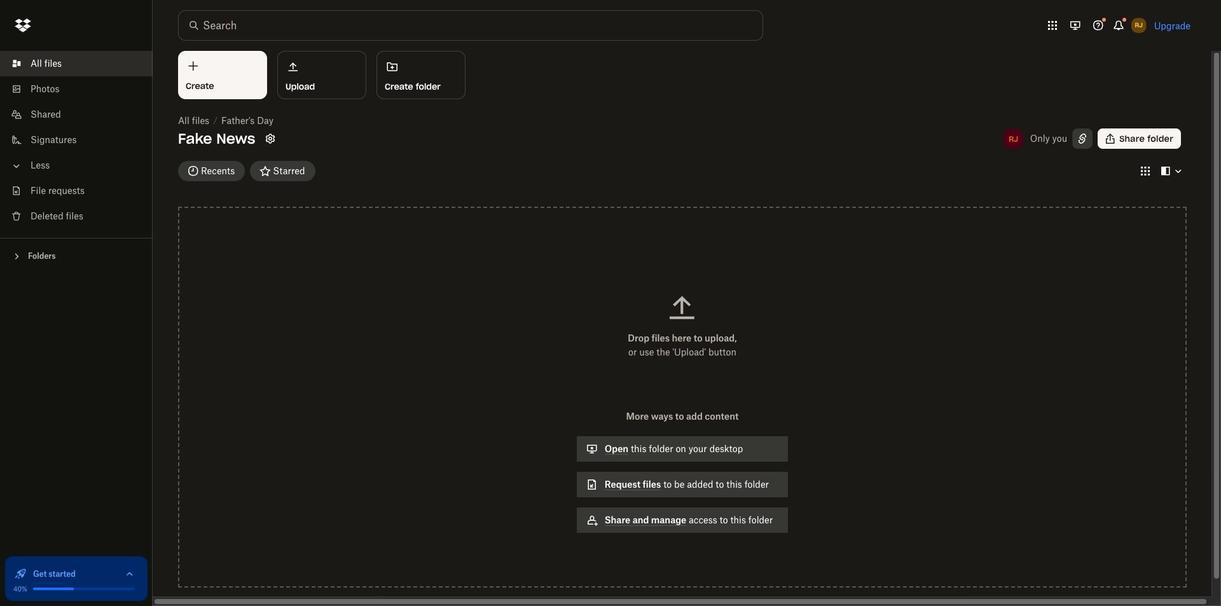 Task type: describe. For each thing, give the bounding box(es) containing it.
dropbox image
[[10, 13, 36, 38]]

getting started progress progress bar
[[33, 588, 74, 590]]

folder settings image
[[263, 131, 278, 146]]



Task type: vqa. For each thing, say whether or not it's contained in the screenshot.
Getting started progress Progress Bar
yes



Task type: locate. For each thing, give the bounding box(es) containing it.
less image
[[10, 160, 23, 172]]

list
[[0, 43, 153, 238]]

list item
[[0, 51, 153, 76]]

Search in folder "Dropbox" text field
[[203, 18, 736, 33]]



